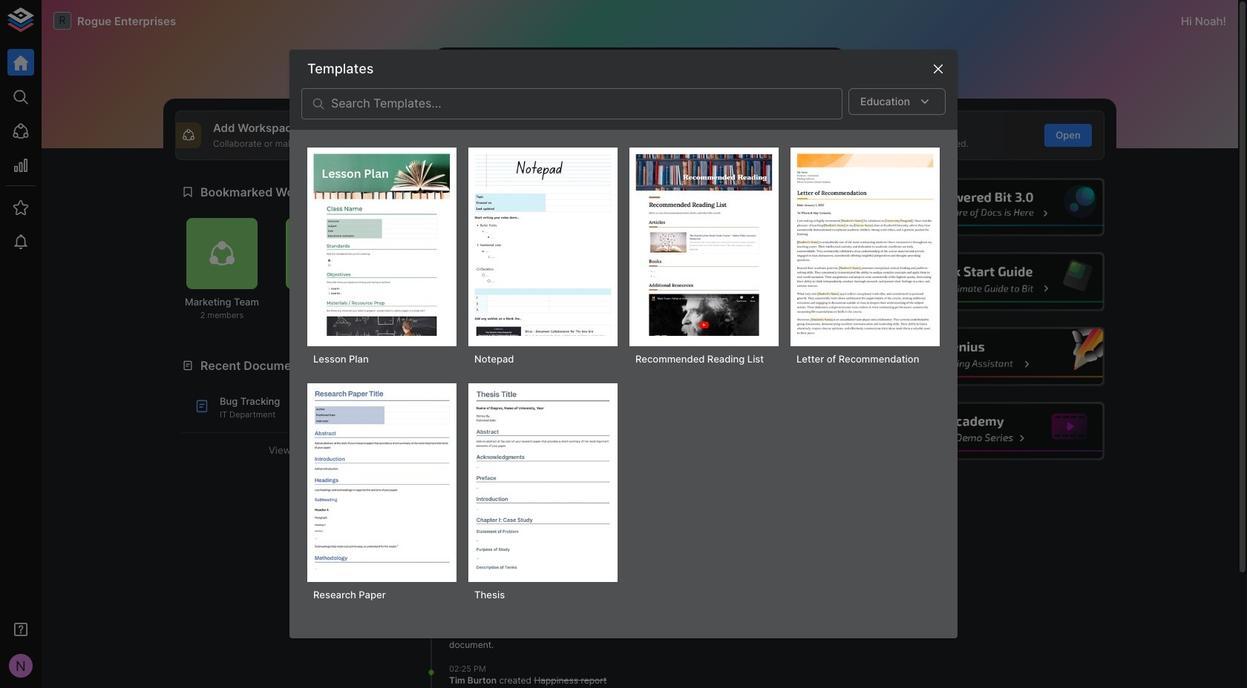 Task type: vqa. For each thing, say whether or not it's contained in the screenshot.
third Bookmark image from the bottom
no



Task type: locate. For each thing, give the bounding box(es) containing it.
dialog
[[289, 50, 958, 639]]

lesson plan image
[[313, 154, 451, 337]]

letter of recommendation image
[[796, 154, 934, 337]]

2 help image from the top
[[881, 253, 1105, 312]]

1 help image from the top
[[881, 178, 1105, 237]]

help image
[[881, 178, 1105, 237], [881, 253, 1105, 312], [881, 327, 1105, 386], [881, 402, 1105, 461]]



Task type: describe. For each thing, give the bounding box(es) containing it.
notepad image
[[474, 154, 612, 337]]

3 help image from the top
[[881, 327, 1105, 386]]

thesis image
[[474, 390, 612, 573]]

recommended reading list image
[[635, 154, 773, 337]]

research paper image
[[313, 390, 451, 573]]

4 help image from the top
[[881, 402, 1105, 461]]

Search Templates... text field
[[331, 88, 843, 119]]



